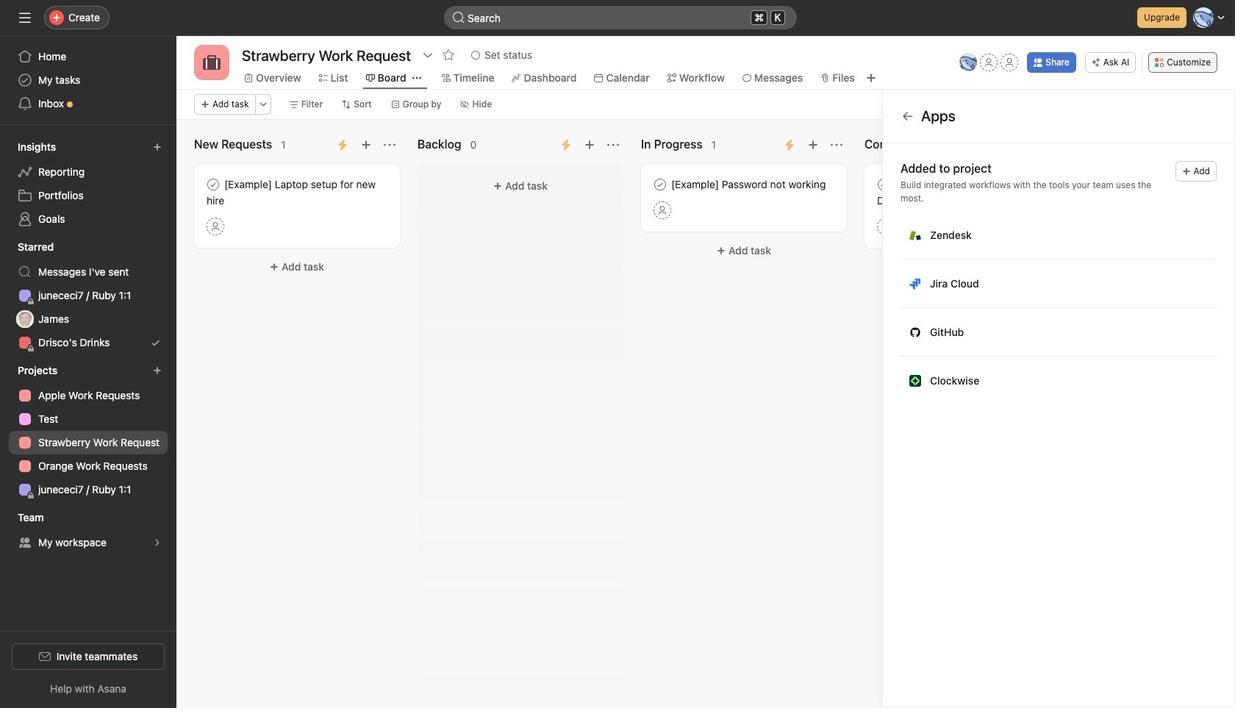 Task type: locate. For each thing, give the bounding box(es) containing it.
add task image
[[360, 139, 372, 151], [584, 139, 596, 151], [808, 139, 819, 151], [1031, 139, 1043, 151]]

Search tasks, projects, and more text field
[[444, 6, 797, 29]]

Mark complete checkbox
[[652, 176, 669, 193], [875, 176, 893, 193]]

list
[[901, 211, 1217, 405]]

1 mark complete image from the left
[[205, 176, 222, 193]]

isinverse image
[[453, 12, 465, 24]]

mark complete checkbox for rules for completed 'icon'
[[875, 176, 893, 193]]

0 vertical spatial list item
[[901, 261, 1217, 306]]

2 mark complete checkbox from the left
[[875, 176, 893, 193]]

0 horizontal spatial mark complete image
[[205, 176, 222, 193]]

more section actions image
[[831, 139, 843, 151]]

1 horizontal spatial more section actions image
[[608, 139, 619, 151]]

github image
[[910, 326, 922, 338]]

mark complete image
[[205, 176, 222, 193], [652, 176, 669, 193], [875, 176, 893, 193]]

add task image right "rules for in progress" icon
[[808, 139, 819, 151]]

mark complete image for mark complete option on the top of the page
[[205, 176, 222, 193]]

1 horizontal spatial mark complete image
[[652, 176, 669, 193]]

None text field
[[238, 42, 415, 68]]

2 horizontal spatial mark complete image
[[875, 176, 893, 193]]

add task image right rules for completed 'icon'
[[1031, 139, 1043, 151]]

jira cloud image
[[910, 278, 922, 289]]

2 mark complete image from the left
[[652, 176, 669, 193]]

add task image for rules for new requests image more section actions icon
[[360, 139, 372, 151]]

3 mark complete image from the left
[[875, 176, 893, 193]]

more section actions image for rules for new requests image
[[384, 139, 396, 151]]

rules for new requests image
[[337, 139, 349, 151]]

ra image
[[963, 54, 975, 71]]

show options image
[[422, 49, 434, 61]]

1 more section actions image from the left
[[384, 139, 396, 151]]

insights element
[[0, 134, 177, 234]]

add task image right rules for new requests image
[[360, 139, 372, 151]]

2 more section actions image from the left
[[608, 139, 619, 151]]

more section actions image right rules for backlog image on the left of page
[[608, 139, 619, 151]]

list item
[[901, 261, 1217, 306], [901, 310, 1217, 355]]

2 add task image from the left
[[584, 139, 596, 151]]

new project or portfolio image
[[153, 366, 162, 375]]

1 mark complete checkbox from the left
[[652, 176, 669, 193]]

global element
[[0, 36, 177, 124]]

1 add task image from the left
[[360, 139, 372, 151]]

more section actions image right rules for new requests image
[[384, 139, 396, 151]]

rules for backlog image
[[561, 139, 572, 151]]

0 horizontal spatial mark complete checkbox
[[652, 176, 669, 193]]

add task image right rules for backlog image on the left of page
[[584, 139, 596, 151]]

3 add task image from the left
[[808, 139, 819, 151]]

0 horizontal spatial more section actions image
[[384, 139, 396, 151]]

clockwise image
[[910, 375, 922, 387]]

zendesk image
[[910, 229, 922, 241]]

mark complete image for mark complete checkbox associated with rules for completed 'icon'
[[875, 176, 893, 193]]

Mark complete checkbox
[[205, 176, 222, 193]]

tab actions image
[[412, 74, 421, 82]]

more section actions image
[[384, 139, 396, 151], [608, 139, 619, 151]]

1 vertical spatial list item
[[901, 310, 1217, 355]]

more actions image
[[259, 100, 268, 109]]

1 horizontal spatial mark complete checkbox
[[875, 176, 893, 193]]

None field
[[444, 6, 797, 29]]

ja image
[[20, 310, 30, 328]]



Task type: describe. For each thing, give the bounding box(es) containing it.
rules for completed image
[[1008, 139, 1020, 151]]

mark complete image for mark complete checkbox associated with "rules for in progress" icon
[[652, 176, 669, 193]]

projects element
[[0, 358, 177, 505]]

rules for in progress image
[[784, 139, 796, 151]]

go back image
[[903, 110, 914, 122]]

add task image for more section actions image
[[808, 139, 819, 151]]

2 list item from the top
[[901, 310, 1217, 355]]

new insights image
[[153, 143, 162, 152]]

1 list item from the top
[[901, 261, 1217, 306]]

hide sidebar image
[[19, 12, 31, 24]]

briefcase image
[[203, 54, 221, 71]]

more section actions image for rules for backlog image on the left of page
[[608, 139, 619, 151]]

mark complete checkbox for "rules for in progress" icon
[[652, 176, 669, 193]]

add task image for rules for backlog image on the left of page's more section actions icon
[[584, 139, 596, 151]]

add to starred image
[[443, 49, 455, 61]]

teams element
[[0, 505, 177, 558]]

4 add task image from the left
[[1031, 139, 1043, 151]]

add tab image
[[866, 72, 877, 84]]

see details, my workspace image
[[153, 538, 162, 547]]

starred element
[[0, 234, 177, 358]]



Task type: vqa. For each thing, say whether or not it's contained in the screenshot.
the GitHub icon
yes



